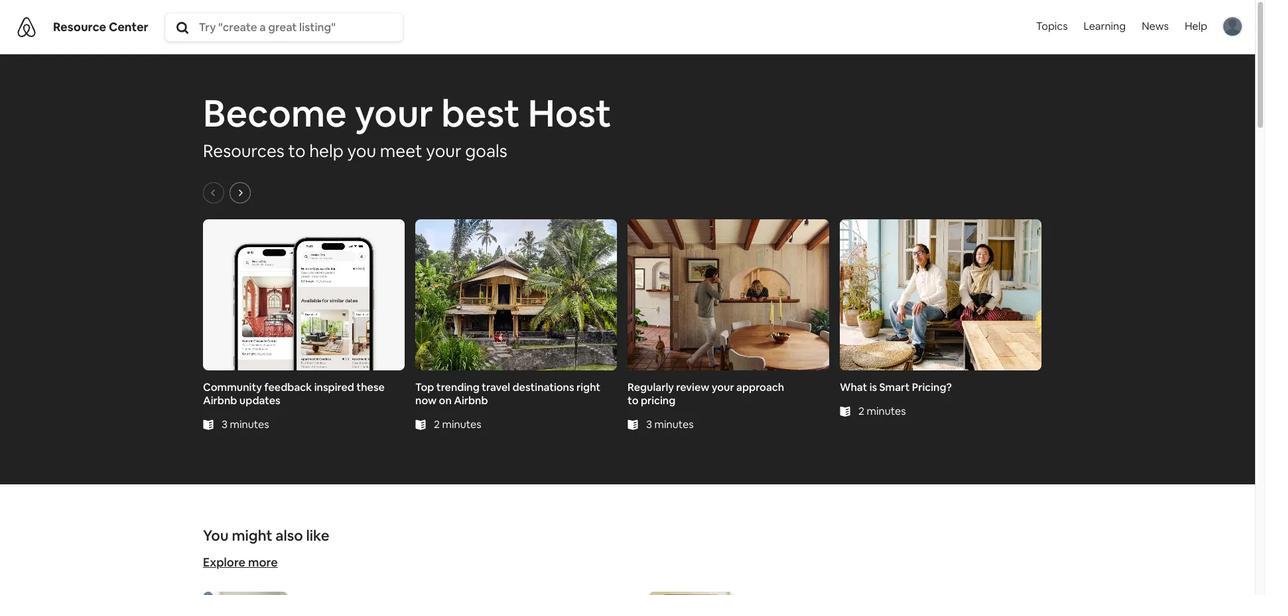 Task type: vqa. For each thing, say whether or not it's contained in the screenshot.
approach
yes



Task type: describe. For each thing, give the bounding box(es) containing it.
what
[[840, 381, 868, 395]]

3 for community feedback inspired these airbnb updates
[[222, 418, 228, 432]]

best host
[[441, 89, 612, 138]]

your goals
[[426, 140, 508, 163]]

inspired
[[314, 381, 354, 395]]

review
[[676, 381, 710, 395]]

regularly
[[628, 381, 674, 395]]

these
[[357, 381, 385, 395]]

you
[[347, 140, 376, 163]]

2 for what
[[859, 405, 865, 419]]

is
[[870, 381, 877, 395]]

3 minutes for to pricing
[[646, 418, 694, 432]]

resource center
[[53, 19, 148, 34]]

more
[[248, 556, 278, 571]]

now
[[415, 394, 437, 408]]

resource center link
[[53, 19, 148, 34]]

a painting of herons anchors a sunny room with bookshelves along one wall and a coffee table in the foreground. image
[[649, 593, 734, 596]]

explore
[[203, 556, 246, 571]]

learning
[[1084, 20, 1126, 33]]

become
[[203, 89, 347, 138]]

right
[[577, 381, 601, 395]]

brad's account image
[[1224, 18, 1242, 36]]

airbnb updates
[[203, 394, 281, 408]]

minutes for feedback
[[230, 418, 269, 432]]

top trending travel destinations right now on airbnb
[[415, 381, 601, 408]]

minutes for is
[[867, 405, 906, 419]]

trending
[[437, 381, 480, 395]]

regularly review your approach to pricing
[[628, 381, 785, 408]]

3 minutes for airbnb updates
[[222, 418, 269, 432]]

minutes for trending
[[442, 418, 482, 432]]

news
[[1142, 20, 1169, 33]]

might
[[232, 527, 272, 546]]



Task type: locate. For each thing, give the bounding box(es) containing it.
3 minutes down airbnb updates
[[222, 418, 269, 432]]

1 horizontal spatial your
[[712, 381, 734, 395]]

2 down the what
[[859, 405, 865, 419]]

learning button
[[1076, 0, 1134, 53]]

you might also like
[[203, 527, 330, 546]]

a person holding a mug and a cell phone walks past a dining table toward a bright window as another person looks on. image
[[628, 220, 830, 371], [628, 220, 830, 371]]

approach
[[737, 381, 785, 395]]

1 3 from the left
[[222, 418, 228, 432]]

meet
[[380, 140, 423, 163]]

your inside become your best host resources to help you meet your goals
[[355, 89, 433, 138]]

on airbnb
[[439, 394, 488, 408]]

you
[[203, 527, 229, 546]]

2 minutes down is
[[859, 405, 906, 419]]

to
[[288, 140, 306, 163]]

community
[[203, 381, 262, 395]]

what is smart pricing?
[[840, 381, 952, 395]]

0 vertical spatial your
[[355, 89, 433, 138]]

help
[[309, 140, 344, 163]]

3
[[222, 418, 228, 432], [646, 418, 652, 432]]

blue living room with fireplace in the corner. image
[[203, 593, 288, 596]]

3 minutes
[[222, 418, 269, 432], [646, 418, 694, 432]]

2 minutes down 'on airbnb'
[[434, 418, 482, 432]]

3 down 'to pricing'
[[646, 418, 652, 432]]

community feedback inspired these airbnb updates
[[203, 381, 385, 408]]

help
[[1185, 20, 1208, 33]]

Search text field
[[199, 20, 400, 34]]

2 minutes for is
[[859, 405, 906, 419]]

1 3 minutes from the left
[[222, 418, 269, 432]]

1 horizontal spatial 2 minutes
[[859, 405, 906, 419]]

resources
[[203, 140, 285, 163]]

1 horizontal spatial 3
[[646, 418, 652, 432]]

3 for regularly review your approach to pricing
[[646, 418, 652, 432]]

help link
[[1177, 0, 1216, 53]]

1 horizontal spatial 3 minutes
[[646, 418, 694, 432]]

3 minutes down 'to pricing'
[[646, 418, 694, 432]]

explore more
[[203, 556, 278, 571]]

2 3 minutes from the left
[[646, 418, 694, 432]]

0 horizontal spatial 3
[[222, 418, 228, 432]]

your up meet in the left of the page
[[355, 89, 433, 138]]

your
[[355, 89, 433, 138], [712, 381, 734, 395]]

1 horizontal spatial 2
[[859, 405, 865, 419]]

smart pricing?
[[880, 381, 952, 395]]

top
[[415, 381, 434, 395]]

2 minutes
[[859, 405, 906, 419], [434, 418, 482, 432]]

also like
[[276, 527, 330, 546]]

minutes
[[867, 405, 906, 419], [230, 418, 269, 432], [442, 418, 482, 432], [655, 418, 694, 432]]

news button
[[1134, 0, 1177, 53]]

2 for top
[[434, 418, 440, 432]]

0 horizontal spatial 2
[[434, 418, 440, 432]]

center
[[109, 19, 148, 34]]

side by side phone screens show listings available for the guest's original dates and for checking in a day earlier or later. image
[[203, 220, 405, 371], [203, 220, 405, 371]]

become your best host resources to help you meet your goals
[[203, 89, 612, 163]]

minutes down 'on airbnb'
[[442, 418, 482, 432]]

0 horizontal spatial 2 minutes
[[434, 418, 482, 432]]

travel
[[482, 381, 510, 395]]

three people sit on the front steps of a place listed on airbnb in bali facing large tropical trees and vegetation. image
[[415, 220, 617, 371], [415, 220, 617, 371]]

minutes down the what is smart pricing?
[[867, 405, 906, 419]]

destinations
[[513, 381, 575, 395]]

2 3 from the left
[[646, 418, 652, 432]]

minutes down airbnb updates
[[230, 418, 269, 432]]

minutes for review
[[655, 418, 694, 432]]

2 down 'now'
[[434, 418, 440, 432]]

2 minutes for trending
[[434, 418, 482, 432]]

feedback
[[264, 381, 312, 395]]

2
[[859, 405, 865, 419], [434, 418, 440, 432]]

your right review
[[712, 381, 734, 395]]

explore more link
[[203, 556, 278, 571]]

0 horizontal spatial 3 minutes
[[222, 418, 269, 432]]

two people sit on a balcony bench just outside large open windows near potted trees, a table, and a spiral staircase. image
[[840, 220, 1042, 371], [840, 220, 1042, 371]]

0 horizontal spatial your
[[355, 89, 433, 138]]

minutes down 'to pricing'
[[655, 418, 694, 432]]

topics
[[1036, 20, 1068, 33]]

your inside regularly review your approach to pricing
[[712, 381, 734, 395]]

topics button
[[1034, 0, 1071, 56]]

1 vertical spatial your
[[712, 381, 734, 395]]

3 down airbnb updates
[[222, 418, 228, 432]]

to pricing
[[628, 394, 676, 408]]

resource
[[53, 19, 106, 34]]



